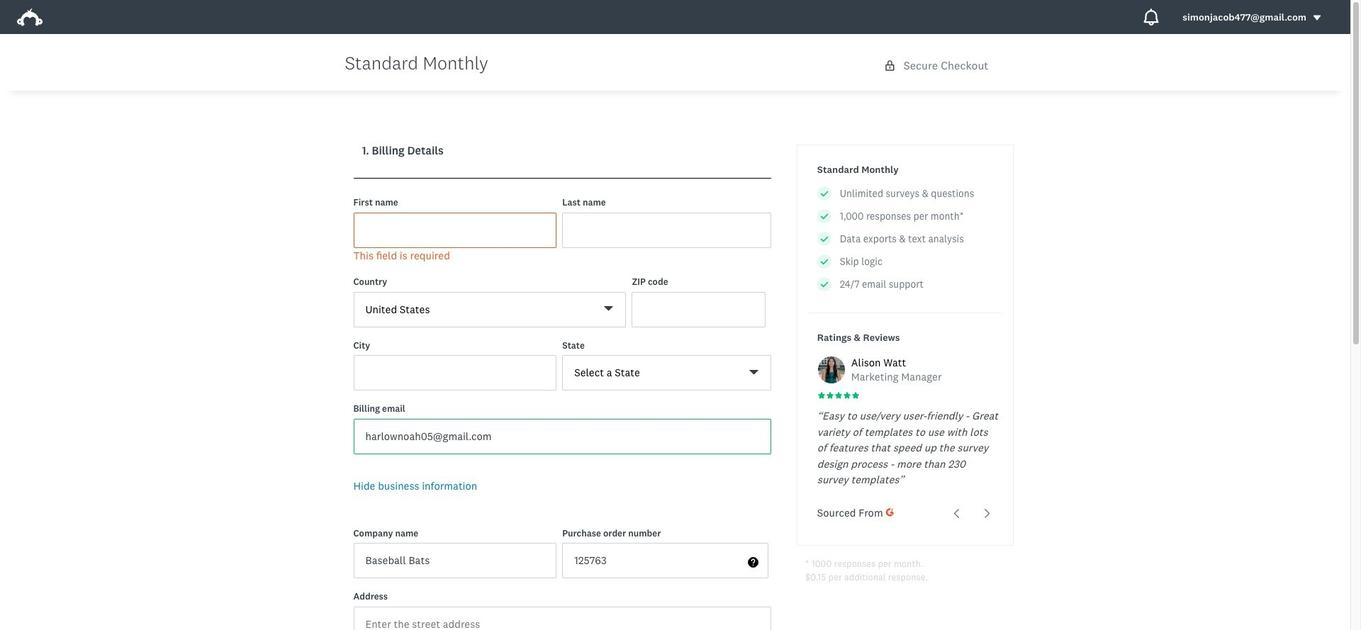 Task type: describe. For each thing, give the bounding box(es) containing it.
chevronright image
[[982, 508, 993, 519]]

products icon image
[[1143, 9, 1160, 26]]

chevronleft image
[[952, 508, 963, 519]]

dropdown arrow image
[[1313, 13, 1322, 23]]

surveymonkey logo image
[[17, 9, 43, 26]]

help image
[[748, 558, 759, 568]]



Task type: locate. For each thing, give the bounding box(es) containing it.
None text field
[[562, 212, 771, 248], [353, 355, 557, 391], [353, 419, 771, 454], [562, 543, 769, 579], [562, 212, 771, 248], [353, 355, 557, 391], [353, 419, 771, 454], [562, 543, 769, 579]]

Enter the street address text field
[[353, 607, 771, 630]]

None telephone field
[[632, 292, 766, 327]]

None text field
[[353, 212, 557, 248], [353, 543, 557, 579], [353, 212, 557, 248], [353, 543, 557, 579]]



Task type: vqa. For each thing, say whether or not it's contained in the screenshot.
the left No issues icon
no



